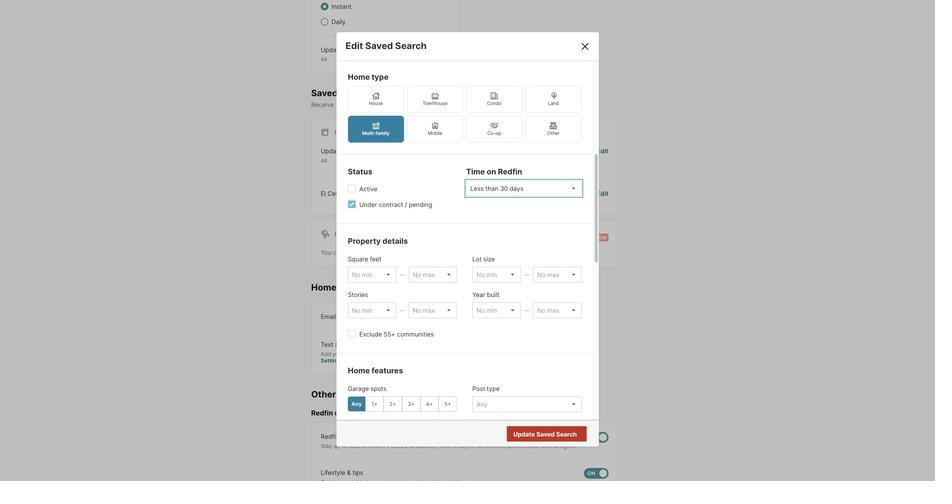 Task type: vqa. For each thing, say whether or not it's contained in the screenshot.
Other checkbox
yes



Task type: describe. For each thing, give the bounding box(es) containing it.
details
[[383, 237, 408, 246]]

active
[[360, 185, 378, 193]]

55+
[[384, 331, 395, 339]]

redfin inside edit saved search dialog
[[498, 167, 522, 177]]

1 vertical spatial searches
[[386, 249, 413, 257]]

edit saved search dialog
[[336, 32, 599, 482]]

sale
[[349, 129, 364, 137]]

in
[[384, 351, 388, 358]]

type for pool type
[[487, 385, 500, 393]]

searches inside saved searches receive timely notifications based on your preferred search filters.
[[340, 88, 381, 98]]

exclude
[[360, 331, 382, 339]]

saved up home type
[[365, 40, 393, 51]]

option group for garage spots
[[348, 397, 457, 412]]

any
[[352, 401, 362, 408]]

no for no results
[[546, 431, 555, 439]]

house
[[369, 101, 383, 106]]

saved inside update saved search button
[[537, 431, 555, 439]]

update saved search button
[[507, 427, 587, 442]]

based
[[392, 101, 410, 109]]

built
[[487, 291, 500, 299]]

lifestyle
[[321, 470, 345, 477]]

rent
[[349, 231, 365, 238]]

redfin for redfin news stay up to date on redfin's tools and features, how to buy or sell a home, and connect with an agent.
[[321, 433, 339, 441]]

edit button for update types
[[597, 147, 609, 164]]

for for for sale
[[335, 129, 347, 137]]

saved down property details at the left of page
[[366, 249, 384, 257]]

for rent
[[335, 231, 365, 238]]

while
[[414, 249, 429, 257]]

5+ radio
[[439, 397, 457, 412]]

no results
[[546, 431, 576, 439]]

2 types from the top
[[344, 148, 360, 155]]

for for for rent
[[335, 231, 347, 238]]

townhouse
[[423, 101, 448, 106]]

how
[[440, 443, 450, 450]]

4+ radio
[[421, 397, 439, 412]]

news
[[341, 433, 357, 441]]

stories
[[348, 291, 368, 299]]

property
[[348, 237, 381, 246]]

or
[[469, 443, 475, 450]]

sell
[[476, 443, 485, 450]]

for sale
[[335, 129, 364, 137]]

you can create saved searches while searching for rentals
[[321, 249, 491, 257]]

land
[[548, 101, 559, 106]]

home for home tours
[[311, 282, 337, 293]]

date
[[348, 443, 360, 450]]

condo
[[487, 101, 502, 106]]

saved searches receive timely notifications based on your preferred search filters.
[[311, 88, 504, 109]]

timely
[[336, 101, 353, 109]]

&
[[347, 470, 351, 477]]

1 vertical spatial update
[[321, 148, 342, 155]]

multi-family
[[362, 130, 390, 136]]

contract
[[379, 201, 403, 209]]

home for home type
[[348, 72, 370, 82]]

text (sms)
[[321, 341, 353, 349]]

account
[[390, 351, 412, 358]]

1+
[[372, 401, 378, 408]]

always on
[[420, 313, 449, 321]]

size
[[484, 256, 495, 263]]

redfin for redfin updates
[[311, 410, 333, 418]]

property details
[[348, 237, 408, 246]]

edit button for no emails
[[597, 189, 609, 198]]

email
[[321, 313, 336, 321]]

phone
[[345, 351, 361, 358]]

account settings
[[321, 351, 412, 364]]

Any radio
[[348, 397, 366, 412]]

parking
[[407, 421, 429, 429]]

redfin updates
[[311, 410, 363, 418]]

tours
[[339, 282, 362, 293]]

House checkbox
[[348, 86, 404, 113]]

option group for home type
[[348, 86, 582, 143]]

communities
[[397, 331, 434, 339]]

you
[[321, 249, 332, 257]]

home for home features
[[348, 367, 370, 376]]

results
[[556, 431, 576, 439]]

under
[[360, 201, 377, 209]]

Daily radio
[[321, 18, 329, 26]]

instant
[[332, 3, 352, 10]]

edit inside dialog
[[346, 40, 363, 51]]

add
[[321, 351, 331, 358]]

outdoor
[[382, 421, 405, 429]]

connect
[[519, 443, 540, 450]]

test
[[349, 190, 362, 198]]

for
[[461, 249, 469, 257]]

your inside saved searches receive timely notifications based on your preferred search filters.
[[421, 101, 434, 109]]

5+
[[445, 401, 451, 408]]

— for lot size
[[525, 272, 530, 278]]

pool
[[473, 385, 485, 393]]

with
[[541, 443, 552, 450]]

other for other
[[548, 130, 560, 136]]

include
[[360, 421, 381, 429]]

Land checkbox
[[526, 86, 582, 113]]

always
[[420, 313, 440, 321]]

up
[[334, 443, 340, 450]]

2+ radio
[[384, 397, 402, 412]]

edit for update types
[[597, 148, 609, 155]]

redfin's
[[369, 443, 389, 450]]

exclude 55+ communities
[[360, 331, 434, 339]]

1 and from the left
[[405, 443, 414, 450]]

spots
[[371, 385, 387, 393]]

3+
[[408, 401, 415, 408]]

lifestyle & tips
[[321, 470, 363, 477]]

garage spots
[[348, 385, 387, 393]]

time on redfin
[[466, 167, 522, 177]]



Task type: locate. For each thing, give the bounding box(es) containing it.
0 horizontal spatial to
[[342, 443, 347, 450]]

can
[[334, 249, 344, 257]]

stay
[[321, 443, 332, 450]]

redfin down other emails
[[311, 410, 333, 418]]

family
[[376, 130, 390, 136]]

0 vertical spatial edit
[[346, 40, 363, 51]]

status
[[348, 167, 373, 177]]

0 vertical spatial home
[[348, 72, 370, 82]]

preferred
[[436, 101, 463, 109]]

Mobile checkbox
[[407, 116, 463, 143]]

home left tours
[[311, 282, 337, 293]]

on inside saved searches receive timely notifications based on your preferred search filters.
[[412, 101, 419, 109]]

None checkbox
[[584, 433, 609, 443], [584, 469, 609, 480], [584, 433, 609, 443], [584, 469, 609, 480]]

0 vertical spatial option group
[[348, 86, 582, 143]]

redfin right time on the top of the page
[[498, 167, 522, 177]]

1 horizontal spatial emails
[[548, 190, 566, 198]]

feet
[[370, 256, 382, 263]]

update
[[321, 46, 342, 54], [321, 148, 342, 155], [514, 431, 535, 439]]

all down daily radio
[[321, 56, 327, 63]]

types down for sale
[[344, 148, 360, 155]]

1 horizontal spatial search
[[556, 431, 577, 439]]

update types all down for sale
[[321, 148, 360, 164]]

co-
[[488, 130, 496, 136]]

emails for no emails
[[548, 190, 566, 198]]

4+
[[426, 401, 433, 408]]

home,
[[491, 443, 506, 450]]

0 vertical spatial other
[[548, 130, 560, 136]]

edit
[[346, 40, 363, 51], [597, 148, 609, 155], [597, 190, 609, 198]]

on right the based
[[412, 101, 419, 109]]

home features
[[348, 367, 403, 376]]

garage
[[348, 385, 369, 393]]

Instant radio
[[321, 3, 329, 10]]

2 to from the left
[[452, 443, 457, 450]]

on right date
[[361, 443, 368, 450]]

search
[[464, 101, 484, 109]]

saved up with
[[537, 431, 555, 439]]

option group containing house
[[348, 86, 582, 143]]

1 vertical spatial all
[[321, 157, 327, 164]]

no for no emails
[[538, 190, 546, 198]]

1 vertical spatial types
[[344, 148, 360, 155]]

1 horizontal spatial searches
[[386, 249, 413, 257]]

1 all from the top
[[321, 56, 327, 63]]

0 vertical spatial type
[[372, 72, 389, 82]]

search inside button
[[556, 431, 577, 439]]

option group
[[348, 86, 582, 143], [348, 397, 457, 412]]

1 types from the top
[[344, 46, 360, 54]]

1 vertical spatial for
[[335, 231, 347, 238]]

square feet
[[348, 256, 382, 263]]

redfin up stay
[[321, 433, 339, 441]]

and right tools
[[405, 443, 414, 450]]

0 vertical spatial update types all
[[321, 46, 360, 63]]

other up redfin updates
[[311, 389, 336, 400]]

Townhouse checkbox
[[407, 86, 463, 113]]

0 vertical spatial emails
[[548, 190, 566, 198]]

saved inside saved searches receive timely notifications based on your preferred search filters.
[[311, 88, 338, 98]]

0 horizontal spatial your
[[333, 351, 344, 358]]

1 to from the left
[[342, 443, 347, 450]]

create
[[346, 249, 364, 257]]

update down for sale
[[321, 148, 342, 155]]

mobile
[[428, 130, 443, 136]]

emails
[[548, 190, 566, 198], [338, 389, 366, 400]]

lot size
[[473, 256, 495, 263]]

all up el
[[321, 157, 327, 164]]

2 update types all from the top
[[321, 148, 360, 164]]

0 horizontal spatial type
[[372, 72, 389, 82]]

1 vertical spatial type
[[487, 385, 500, 393]]

1 vertical spatial edit
[[597, 148, 609, 155]]

searches down details on the left of page
[[386, 249, 413, 257]]

time
[[466, 167, 485, 177]]

your up settings
[[333, 351, 344, 358]]

edit saved search element
[[346, 40, 571, 51]]

types down 'daily'
[[344, 46, 360, 54]]

1 horizontal spatial no
[[546, 431, 555, 439]]

1 for from the top
[[335, 129, 347, 137]]

lot
[[473, 256, 482, 263]]

1 vertical spatial no
[[546, 431, 555, 439]]

update inside button
[[514, 431, 535, 439]]

tools
[[391, 443, 403, 450]]

no inside no results button
[[546, 431, 555, 439]]

1 vertical spatial your
[[333, 351, 344, 358]]

year
[[473, 291, 486, 299]]

to
[[342, 443, 347, 450], [452, 443, 457, 450]]

edit for no emails
[[597, 190, 609, 198]]

1 horizontal spatial other
[[548, 130, 560, 136]]

2 vertical spatial home
[[348, 367, 370, 376]]

other for other emails
[[311, 389, 336, 400]]

home down account settings link
[[348, 367, 370, 376]]

account settings link
[[321, 351, 412, 364]]

your
[[421, 101, 434, 109], [333, 351, 344, 358]]

1 vertical spatial emails
[[338, 389, 366, 400]]

update down daily radio
[[321, 46, 342, 54]]

under contract / pending
[[360, 201, 433, 209]]

0 horizontal spatial emails
[[338, 389, 366, 400]]

Multi-family checkbox
[[348, 116, 404, 143]]

for left rent
[[335, 231, 347, 238]]

search for update saved search
[[556, 431, 577, 439]]

redfin inside the "redfin news stay up to date on redfin's tools and features, how to buy or sell a home, and connect with an agent."
[[321, 433, 339, 441]]

0 vertical spatial edit button
[[597, 147, 609, 164]]

0 vertical spatial all
[[321, 56, 327, 63]]

search for edit saved search
[[395, 40, 427, 51]]

type right pool
[[487, 385, 500, 393]]

1 update types all from the top
[[321, 46, 360, 63]]

1 vertical spatial redfin
[[311, 410, 333, 418]]

pending
[[409, 201, 433, 209]]

1 vertical spatial home
[[311, 282, 337, 293]]

0 vertical spatial update
[[321, 46, 342, 54]]

2 vertical spatial edit
[[597, 190, 609, 198]]

other
[[548, 130, 560, 136], [311, 389, 336, 400]]

update types all down 'daily'
[[321, 46, 360, 63]]

to left buy
[[452, 443, 457, 450]]

on inside the "redfin news stay up to date on redfin's tools and features, how to buy or sell a home, and connect with an agent."
[[361, 443, 368, 450]]

0 vertical spatial for
[[335, 129, 347, 137]]

1 vertical spatial option group
[[348, 397, 457, 412]]

co-op
[[488, 130, 501, 136]]

update up connect
[[514, 431, 535, 439]]

— for stories
[[400, 307, 405, 314]]

home type
[[348, 72, 389, 82]]

searches up notifications
[[340, 88, 381, 98]]

1 vertical spatial update types all
[[321, 148, 360, 164]]

home tours
[[311, 282, 362, 293]]

other emails
[[311, 389, 366, 400]]

0 vertical spatial redfin
[[498, 167, 522, 177]]

3+ radio
[[402, 397, 421, 412]]

— for square feet
[[400, 272, 405, 278]]

0 vertical spatial no
[[538, 190, 546, 198]]

and right home,
[[508, 443, 517, 450]]

type up house checkbox
[[372, 72, 389, 82]]

1+ radio
[[366, 397, 384, 412]]

0 vertical spatial types
[[344, 46, 360, 54]]

2 edit button from the top
[[597, 189, 609, 198]]

el
[[321, 190, 326, 198]]

el cerrito test 1
[[321, 190, 367, 198]]

Condo checkbox
[[466, 86, 523, 113]]

year built
[[473, 291, 500, 299]]

0 horizontal spatial search
[[395, 40, 427, 51]]

number
[[363, 351, 382, 358]]

home
[[348, 72, 370, 82], [311, 282, 337, 293], [348, 367, 370, 376]]

cerrito
[[328, 190, 348, 198]]

saved up receive
[[311, 88, 338, 98]]

no results button
[[537, 427, 586, 443]]

0 horizontal spatial no
[[538, 190, 546, 198]]

2 and from the left
[[508, 443, 517, 450]]

edit button
[[597, 147, 609, 164], [597, 189, 609, 198]]

(sms)
[[335, 341, 353, 349]]

other inside option
[[548, 130, 560, 136]]

on right the always
[[442, 313, 449, 321]]

no
[[538, 190, 546, 198], [546, 431, 555, 439]]

square
[[348, 256, 368, 263]]

tips
[[353, 470, 363, 477]]

home up house checkbox
[[348, 72, 370, 82]]

redfin news stay up to date on redfin's tools and features, how to buy or sell a home, and connect with an agent.
[[321, 433, 577, 450]]

emails for other emails
[[338, 389, 366, 400]]

2 all from the top
[[321, 157, 327, 164]]

0 horizontal spatial and
[[405, 443, 414, 450]]

0 vertical spatial searches
[[340, 88, 381, 98]]

2+
[[390, 401, 396, 408]]

a
[[486, 443, 489, 450]]

notifications
[[355, 101, 391, 109]]

for left sale
[[335, 129, 347, 137]]

0 horizontal spatial other
[[311, 389, 336, 400]]

0 vertical spatial search
[[395, 40, 427, 51]]

rentals
[[471, 249, 491, 257]]

1 edit button from the top
[[597, 147, 609, 164]]

an
[[553, 443, 560, 450]]

update types all
[[321, 46, 360, 63], [321, 148, 360, 164]]

for
[[335, 129, 347, 137], [335, 231, 347, 238]]

list box
[[466, 181, 582, 196], [348, 267, 396, 283], [409, 267, 457, 283], [473, 267, 521, 283], [533, 267, 582, 283], [348, 303, 396, 319], [409, 303, 457, 319], [473, 303, 521, 319], [533, 303, 582, 319], [473, 397, 582, 413]]

Other checkbox
[[526, 116, 582, 143]]

/
[[405, 201, 407, 209]]

edit saved search
[[346, 40, 427, 51]]

1 vertical spatial search
[[556, 431, 577, 439]]

text
[[321, 341, 333, 349]]

your left the preferred in the top left of the page
[[421, 101, 434, 109]]

no emails
[[538, 190, 566, 198]]

features
[[372, 367, 403, 376]]

1 vertical spatial other
[[311, 389, 336, 400]]

option group containing any
[[348, 397, 457, 412]]

2 for from the top
[[335, 231, 347, 238]]

searching
[[431, 249, 459, 257]]

Co-op checkbox
[[466, 116, 523, 143]]

on inside edit saved search dialog
[[487, 167, 496, 177]]

on right time on the top of the page
[[487, 167, 496, 177]]

1 vertical spatial edit button
[[597, 189, 609, 198]]

other down land
[[548, 130, 560, 136]]

1 horizontal spatial and
[[508, 443, 517, 450]]

2 vertical spatial update
[[514, 431, 535, 439]]

0 horizontal spatial searches
[[340, 88, 381, 98]]

2 vertical spatial redfin
[[321, 433, 339, 441]]

1
[[364, 190, 367, 198]]

features,
[[416, 443, 438, 450]]

— for year built
[[525, 307, 530, 314]]

updates
[[335, 410, 363, 418]]

settings
[[321, 358, 343, 364]]

filters.
[[486, 101, 504, 109]]

type for home type
[[372, 72, 389, 82]]

1 horizontal spatial type
[[487, 385, 500, 393]]

1 horizontal spatial your
[[421, 101, 434, 109]]

1 horizontal spatial to
[[452, 443, 457, 450]]

to right up
[[342, 443, 347, 450]]

0 vertical spatial your
[[421, 101, 434, 109]]

include outdoor parking
[[360, 421, 429, 429]]



